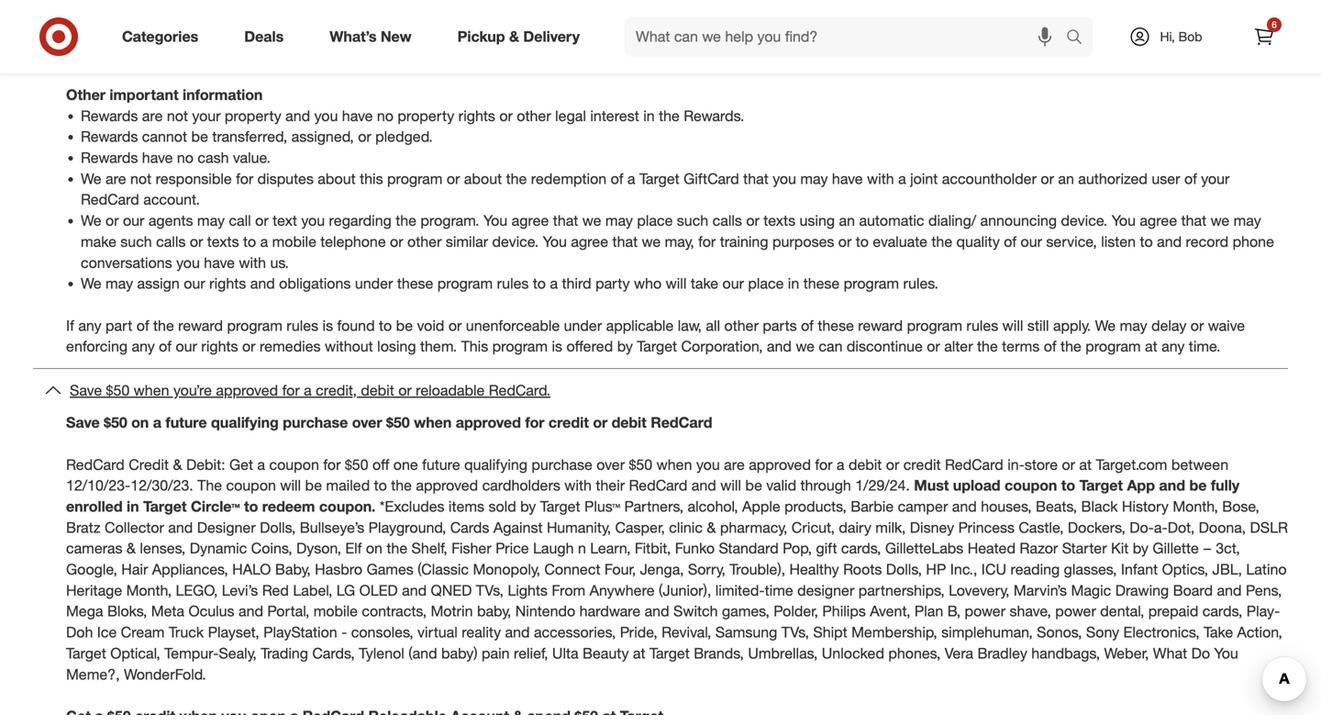 Task type: vqa. For each thing, say whether or not it's contained in the screenshot.
"Gift" inside the Gift Ideas For Teens - Picking The Right Gift For Your Teenager Can Be A Little Difficult, It'S Hard To Impress Them As Their Interest May Change With Changing Trends. Every Teenager Is Different Some May Like Tech-Savvy Gadgets While Some May Follow Fashion- Forward Trends.
no



Task type: locate. For each thing, give the bounding box(es) containing it.
1 vertical spatial credit
[[904, 456, 941, 473]]

and up assigned,
[[286, 107, 310, 125]]

lights
[[508, 581, 548, 599]]

discontinue
[[847, 337, 923, 355]]

0 vertical spatial rewards
[[81, 107, 138, 125]]

save down enforcing
[[70, 382, 102, 399]]

over inside redcard credit & debit: get a coupon for $50 off one future qualifying purchase over $50 when you are approved for a debit or credit redcard in-store or at target.com between 12/10/23-12/30/23. the coupon will be mailed to the approved cardholders with their redcard and will be valid through 1/29/24.
[[597, 456, 625, 473]]

to down automatic
[[856, 233, 869, 251]]

cannot
[[142, 128, 187, 146]]

heritage
[[66, 581, 122, 599]]

2 vertical spatial debit
[[849, 456, 882, 473]]

shipt
[[814, 623, 848, 641]]

2 horizontal spatial rules
[[967, 317, 999, 334]]

to down off
[[374, 477, 387, 494]]

and inside the if any part of the reward program rules is found to be void or unenforceable under applicable law, all other parts of these reward program rules will still apply. we may delay or waive enforcing any of our rights or remedies without losing them. this program is offered by target corporation, and we can discontinue or alter the terms of the program at any time.
[[767, 337, 792, 355]]

a right redemption
[[628, 170, 636, 188]]

assign
[[137, 275, 180, 292]]

make
[[81, 233, 116, 251]]

qualifying up cardholders
[[465, 456, 528, 473]]

1 horizontal spatial an
[[1059, 170, 1075, 188]]

conversations
[[81, 254, 172, 271]]

1 rewards from the top
[[81, 107, 138, 125]]

houses,
[[981, 497, 1032, 515]]

1 horizontal spatial future
[[422, 456, 460, 473]]

1 horizontal spatial in
[[644, 107, 655, 125]]

about up program.
[[464, 170, 502, 188]]

0 horizontal spatial place
[[637, 212, 673, 230]]

2 vertical spatial rights
[[201, 337, 238, 355]]

red
[[262, 581, 289, 599]]

0 vertical spatial mobile
[[272, 233, 317, 251]]

0 horizontal spatial texts
[[207, 233, 239, 251]]

rights
[[459, 107, 496, 125], [209, 275, 246, 292], [201, 337, 238, 355]]

0 horizontal spatial device.
[[492, 233, 539, 251]]

save for save $50 when you're approved for a credit, debit or reloadable redcard.
[[70, 382, 102, 399]]

of right redemption
[[611, 170, 624, 188]]

for
[[236, 170, 254, 188], [699, 233, 716, 251], [282, 382, 300, 399], [525, 414, 545, 431], [323, 456, 341, 473], [815, 456, 833, 473]]

target down 'applicable'
[[637, 337, 677, 355]]

& down alcohol,
[[707, 518, 716, 536]]

1 vertical spatial not
[[130, 170, 152, 188]]

2 vertical spatial in
[[127, 497, 139, 515]]

1 vertical spatial when
[[414, 414, 452, 431]]

will inside other important information rewards are not your property and you have no property rights or other legal interest in the rewards. rewards cannot be transferred, assigned, or pledged. rewards have no cash value. we are not responsible for disputes about this program or about the redemption of a target giftcard that you may have with a joint accountholder or an authorized user of your redcard account. we or our agents may call or text you regarding the program. you agree that we may place such calls or texts using an automatic dialing/ announcing device. you agree that we may make such calls or texts to a mobile telephone or other similar device. you agree that we may, for training purposes or to evaluate the quality of our service, listen to and record phone conversations you have with us. we may assign our rights and obligations under these program rules to a third party who will take our place in these program rules.
[[666, 275, 687, 292]]

such
[[677, 212, 709, 230], [121, 233, 152, 251]]

0 vertical spatial on
[[131, 414, 149, 431]]

be up the apple at the bottom right of the page
[[746, 477, 763, 494]]

when inside dropdown button
[[134, 382, 169, 399]]

0 vertical spatial calls
[[713, 212, 743, 230]]

1 horizontal spatial debit
[[612, 414, 647, 431]]

calls down agents
[[156, 233, 186, 251]]

1 vertical spatial under
[[564, 317, 602, 334]]

we
[[583, 212, 602, 230], [1211, 212, 1230, 230], [642, 233, 661, 251], [796, 337, 815, 355]]

0 horizontal spatial when
[[134, 382, 169, 399]]

and inside redcard credit & debit: get a coupon for $50 off one future qualifying purchase over $50 when you are approved for a debit or credit redcard in-store or at target.com between 12/10/23-12/30/23. the coupon will be mailed to the approved cardholders with their redcard and will be valid through 1/29/24.
[[692, 477, 717, 494]]

0 horizontal spatial over
[[352, 414, 382, 431]]

at inside the if any part of the reward program rules is found to be void or unenforceable under applicable law, all other parts of these reward program rules will still apply. we may delay or waive enforcing any of our rights or remedies without losing them. this program is offered by target corporation, and we can discontinue or alter the terms of the program at any time.
[[1146, 337, 1158, 355]]

1 horizontal spatial place
[[748, 275, 784, 292]]

black
[[1082, 497, 1118, 515]]

1 vertical spatial rewards
[[81, 128, 138, 146]]

your down information
[[192, 107, 221, 125]]

what
[[1154, 644, 1188, 662]]

1 horizontal spatial on
[[366, 539, 383, 557]]

0 vertical spatial is
[[323, 317, 333, 334]]

1 horizontal spatial power
[[1056, 602, 1097, 620]]

0 vertical spatial qualifying
[[211, 414, 279, 431]]

at inside *excludes items sold by target plus™ partners, alcohol, apple products, barbie camper and houses, beats, black history month, bose, bratz collector and designer dolls, bullseye's playground, cards against humanity, casper, clinic & pharmacy, cricut, dairy milk, disney princess castle, dockers, do-a-dot, doona, dslr cameras & lenses, dynamic coins, dyson, elf on the shelf, fisher price laugh n learn, fitbit, funko standard pop, gift cards, gillettelabs heated razor starter kit by gillette – 3ct, google, hair appliances, halo baby, hasbro games (classic monopoly, connect four, jenga, sorry, trouble), healthy roots dolls, hp inc., icu reading glasses, infant optics, jbl, latino heritage month, lego, levi's red label, lg oled and qned tvs, lights from anywhere (junior), limited-time designer partnerships, lovevery, marvin's magic drawing board and pens, mega bloks, meta oculus and portal, mobile contracts, motrin baby, nintendo hardware and switch games, polder, philips avent, plan b, power shave, power dental, prepaid cards, play- doh ice cream truck playset, playstation - consoles, virtual reality and accessories, pride, revival, samsung tvs, shipt membership, simplehuman, sonos, sony electronics, take action, target optical, tempur-sealy, trading cards, tylenol (and baby) pain relief, ulta beauty at target brands, umbrellas, unlocked phones, vera bradley handbags, weber, what do you meme?, wonderfold.
[[633, 644, 646, 662]]

at down the pride,
[[633, 644, 646, 662]]

1 horizontal spatial rules
[[497, 275, 529, 292]]

accessories,
[[534, 623, 616, 641]]

property up pledged.
[[398, 107, 455, 125]]

an left authorized
[[1059, 170, 1075, 188]]

program down similar in the top left of the page
[[438, 275, 493, 292]]

1 horizontal spatial other
[[517, 107, 551, 125]]

reloadable
[[416, 382, 485, 399]]

program down apply.
[[1086, 337, 1142, 355]]

bob
[[1179, 28, 1203, 45]]

with inside redcard credit & debit: get a coupon for $50 off one future qualifying purchase over $50 when you are approved for a debit or credit redcard in-store or at target.com between 12/10/23-12/30/23. the coupon will be mailed to the approved cardholders with their redcard and will be valid through 1/29/24.
[[565, 477, 592, 494]]

1 horizontal spatial month,
[[1173, 497, 1219, 515]]

1 vertical spatial qualifying
[[465, 456, 528, 473]]

apple
[[743, 497, 781, 515]]

when
[[134, 382, 169, 399], [414, 414, 452, 431], [657, 456, 693, 473]]

0 vertical spatial texts
[[764, 212, 796, 230]]

your right user
[[1202, 170, 1230, 188]]

0 horizontal spatial is
[[323, 317, 333, 334]]

you up assigned,
[[314, 107, 338, 125]]

we inside the if any part of the reward program rules is found to be void or unenforceable under applicable law, all other parts of these reward program rules will still apply. we may delay or waive enforcing any of our rights or remedies without losing them. this program is offered by target corporation, and we can discontinue or alter the terms of the program at any time.
[[796, 337, 815, 355]]

debit up save $50 on a future qualifying purchase over $50 when approved for credit or debit redcard
[[361, 382, 394, 399]]

1 horizontal spatial credit
[[904, 456, 941, 473]]

games
[[367, 560, 414, 578]]

2 about from the left
[[464, 170, 502, 188]]

is
[[323, 317, 333, 334], [552, 337, 563, 355]]

rules inside other important information rewards are not your property and you have no property rights or other legal interest in the rewards. rewards cannot be transferred, assigned, or pledged. rewards have no cash value. we are not responsible for disputes about this program or about the redemption of a target giftcard that you may have with a joint accountholder or an authorized user of your redcard account. we or our agents may call or text you regarding the program. you agree that we may place such calls or texts using an automatic dialing/ announcing device. you agree that we may make such calls or texts to a mobile telephone or other similar device. you agree that we may, for training purposes or to evaluate the quality of our service, listen to and record phone conversations you have with us. we may assign our rights and obligations under these program rules to a third party who will take our place in these program rules.
[[497, 275, 529, 292]]

1 vertical spatial no
[[177, 149, 194, 167]]

by inside the if any part of the reward program rules is found to be void or unenforceable under applicable law, all other parts of these reward program rules will still apply. we may delay or waive enforcing any of our rights or remedies without losing them. this program is offered by target corporation, and we can discontinue or alter the terms of the program at any time.
[[617, 337, 633, 355]]

at inside redcard credit & debit: get a coupon for $50 off one future qualifying purchase over $50 when you are approved for a debit or credit redcard in-store or at target.com between 12/10/23-12/30/23. the coupon will be mailed to the approved cardholders with their redcard and will be valid through 1/29/24.
[[1080, 456, 1092, 473]]

gillettelabs
[[886, 539, 964, 557]]

power down magic
[[1056, 602, 1097, 620]]

playstation
[[264, 623, 337, 641]]

0 horizontal spatial debit
[[361, 382, 394, 399]]

bradley
[[978, 644, 1028, 662]]

2 horizontal spatial debit
[[849, 456, 882, 473]]

coins,
[[251, 539, 292, 557]]

2 horizontal spatial any
[[1162, 337, 1185, 355]]

0 vertical spatial with
[[867, 170, 895, 188]]

mobile inside *excludes items sold by target plus™ partners, alcohol, apple products, barbie camper and houses, beats, black history month, bose, bratz collector and designer dolls, bullseye's playground, cards against humanity, casper, clinic & pharmacy, cricut, dairy milk, disney princess castle, dockers, do-a-dot, doona, dslr cameras & lenses, dynamic coins, dyson, elf on the shelf, fisher price laugh n learn, fitbit, funko standard pop, gift cards, gillettelabs heated razor starter kit by gillette – 3ct, google, hair appliances, halo baby, hasbro games (classic monopoly, connect four, jenga, sorry, trouble), healthy roots dolls, hp inc., icu reading glasses, infant optics, jbl, latino heritage month, lego, levi's red label, lg oled and qned tvs, lights from anywhere (junior), limited-time designer partnerships, lovevery, marvin's magic drawing board and pens, mega bloks, meta oculus and portal, mobile contracts, motrin baby, nintendo hardware and switch games, polder, philips avent, plan b, power shave, power dental, prepaid cards, play- doh ice cream truck playset, playstation - consoles, virtual reality and accessories, pride, revival, samsung tvs, shipt membership, simplehuman, sonos, sony electronics, take action, target optical, tempur-sealy, trading cards, tylenol (and baby) pain relief, ulta beauty at target brands, umbrellas, unlocked phones, vera bradley handbags, weber, what do you meme?, wonderfold.
[[314, 602, 358, 620]]

with
[[867, 170, 895, 188], [239, 254, 266, 271], [565, 477, 592, 494]]

qualifying up get
[[211, 414, 279, 431]]

0 vertical spatial future
[[166, 414, 207, 431]]

of right parts
[[801, 317, 814, 334]]

ulta
[[552, 644, 579, 662]]

2 power from the left
[[1056, 602, 1097, 620]]

optical,
[[110, 644, 160, 662]]

credit up must
[[904, 456, 941, 473]]

debit up the 1/29/24.
[[849, 456, 882, 473]]

to inside redcard credit & debit: get a coupon for $50 off one future qualifying purchase over $50 when you are approved for a debit or credit redcard in-store or at target.com between 12/10/23-12/30/23. the coupon will be mailed to the approved cardholders with their redcard and will be valid through 1/29/24.
[[374, 477, 387, 494]]

0 horizontal spatial are
[[106, 170, 126, 188]]

you inside redcard credit & debit: get a coupon for $50 off one future qualifying purchase over $50 when you are approved for a debit or credit redcard in-store or at target.com between 12/10/23-12/30/23. the coupon will be mailed to the approved cardholders with their redcard and will be valid through 1/29/24.
[[697, 456, 720, 473]]

reward down assign
[[178, 317, 223, 334]]

when inside redcard credit & debit: get a coupon for $50 off one future qualifying purchase over $50 when you are approved for a debit or credit redcard in-store or at target.com between 12/10/23-12/30/23. the coupon will be mailed to the approved cardholders with their redcard and will be valid through 1/29/24.
[[657, 456, 693, 473]]

0 horizontal spatial property
[[225, 107, 282, 125]]

magic
[[1072, 581, 1112, 599]]

1 horizontal spatial are
[[142, 107, 163, 125]]

on inside *excludes items sold by target plus™ partners, alcohol, apple products, barbie camper and houses, beats, black history month, bose, bratz collector and designer dolls, bullseye's playground, cards against humanity, casper, clinic & pharmacy, cricut, dairy milk, disney princess castle, dockers, do-a-dot, doona, dslr cameras & lenses, dynamic coins, dyson, elf on the shelf, fisher price laugh n learn, fitbit, funko standard pop, gift cards, gillettelabs heated razor starter kit by gillette – 3ct, google, hair appliances, halo baby, hasbro games (classic monopoly, connect four, jenga, sorry, trouble), healthy roots dolls, hp inc., icu reading glasses, infant optics, jbl, latino heritage month, lego, levi's red label, lg oled and qned tvs, lights from anywhere (junior), limited-time designer partnerships, lovevery, marvin's magic drawing board and pens, mega bloks, meta oculus and portal, mobile contracts, motrin baby, nintendo hardware and switch games, polder, philips avent, plan b, power shave, power dental, prepaid cards, play- doh ice cream truck playset, playstation - consoles, virtual reality and accessories, pride, revival, samsung tvs, shipt membership, simplehuman, sonos, sony electronics, take action, target optical, tempur-sealy, trading cards, tylenol (and baby) pain relief, ulta beauty at target brands, umbrellas, unlocked phones, vera bradley handbags, weber, what do you meme?, wonderfold.
[[366, 539, 383, 557]]

dslr
[[1251, 518, 1289, 536]]

save for save $50 on a future qualifying purchase over $50 when approved for credit or debit redcard
[[66, 414, 100, 431]]

or right void
[[449, 317, 462, 334]]

0 horizontal spatial cards,
[[842, 539, 882, 557]]

1 reward from the left
[[178, 317, 223, 334]]

place up parts
[[748, 275, 784, 292]]

0 horizontal spatial with
[[239, 254, 266, 271]]

or up their
[[593, 414, 608, 431]]

nintendo
[[516, 602, 576, 620]]

dialing/
[[929, 212, 977, 230]]

mega
[[66, 602, 103, 620]]

$50
[[106, 382, 130, 399], [104, 414, 127, 431], [386, 414, 410, 431], [345, 456, 369, 473], [629, 456, 653, 473]]

calls
[[713, 212, 743, 230], [156, 233, 186, 251]]

0 horizontal spatial by
[[521, 497, 536, 515]]

accountholder
[[943, 170, 1037, 188]]

in
[[644, 107, 655, 125], [788, 275, 800, 292], [127, 497, 139, 515]]

2 vertical spatial other
[[725, 317, 759, 334]]

learn,
[[590, 539, 631, 557]]

a inside save $50 when you're approved for a credit, debit or reloadable redcard. dropdown button
[[304, 382, 312, 399]]

1 vertical spatial dolls,
[[887, 560, 923, 578]]

and up lenses,
[[168, 518, 193, 536]]

1 horizontal spatial purchase
[[532, 456, 593, 473]]

will inside the if any part of the reward program rules is found to be void or unenforceable under applicable law, all other parts of these reward program rules will still apply. we may delay or waive enforcing any of our rights or remedies without losing them. this program is offered by target corporation, and we can discontinue or alter the terms of the program at any time.
[[1003, 317, 1024, 334]]

enforcing
[[66, 337, 128, 355]]

credit down redcard. in the left of the page
[[549, 414, 589, 431]]

giftcard
[[684, 170, 740, 188]]

1 vertical spatial are
[[106, 170, 126, 188]]

over up off
[[352, 414, 382, 431]]

them.
[[420, 337, 457, 355]]

you up third
[[543, 233, 567, 251]]

*excludes
[[380, 497, 445, 515]]

coupon
[[269, 456, 319, 473], [226, 477, 276, 494], [1005, 477, 1058, 494]]

mobile up "-" in the bottom of the page
[[314, 602, 358, 620]]

we down redemption
[[583, 212, 602, 230]]

will
[[666, 275, 687, 292], [1003, 317, 1024, 334], [280, 477, 301, 494], [721, 477, 742, 494]]

any down delay
[[1162, 337, 1185, 355]]

1 horizontal spatial when
[[414, 414, 452, 431]]

optics,
[[1163, 560, 1209, 578]]

reward up discontinue
[[859, 317, 903, 334]]

regarding
[[329, 212, 392, 230]]

mobile down "text"
[[272, 233, 317, 251]]

price
[[496, 539, 529, 557]]

kit
[[1112, 539, 1129, 557]]

hardware
[[580, 602, 641, 620]]

& up 12/30/23.
[[173, 456, 182, 473]]

1 horizontal spatial at
[[1080, 456, 1092, 473]]

1 about from the left
[[318, 170, 356, 188]]

we inside the if any part of the reward program rules is found to be void or unenforceable under applicable law, all other parts of these reward program rules will still apply. we may delay or waive enforcing any of our rights or remedies without losing them. this program is offered by target corporation, and we can discontinue or alter the terms of the program at any time.
[[1096, 317, 1116, 334]]

our left agents
[[123, 212, 144, 230]]

0 horizontal spatial in
[[127, 497, 139, 515]]

are up 'make'
[[106, 170, 126, 188]]

dyson,
[[296, 539, 341, 557]]

be inside the if any part of the reward program rules is found to be void or unenforceable under applicable law, all other parts of these reward program rules will still apply. we may delay or waive enforcing any of our rights or remedies without losing them. this program is offered by target corporation, and we can discontinue or alter the terms of the program at any time.
[[396, 317, 413, 334]]

program up remedies
[[227, 317, 283, 334]]

consoles,
[[351, 623, 414, 641]]

property
[[225, 107, 282, 125], [398, 107, 455, 125]]

2 vertical spatial when
[[657, 456, 693, 473]]

no up pledged.
[[377, 107, 394, 125]]

an right "using"
[[839, 212, 856, 230]]

place up may,
[[637, 212, 673, 230]]

(and
[[409, 644, 437, 662]]

1 vertical spatial cards,
[[1203, 602, 1243, 620]]

any right if
[[78, 317, 102, 334]]

2 vertical spatial at
[[633, 644, 646, 662]]

what's new
[[330, 28, 412, 46]]

a up through
[[837, 456, 845, 473]]

or right purposes on the right top
[[839, 233, 852, 251]]

shave,
[[1010, 602, 1052, 620]]

sony
[[1087, 623, 1120, 641]]

may
[[801, 170, 828, 188], [197, 212, 225, 230], [606, 212, 633, 230], [1234, 212, 1262, 230], [106, 275, 133, 292], [1120, 317, 1148, 334]]

will right who at the top
[[666, 275, 687, 292]]

for down redcard. in the left of the page
[[525, 414, 545, 431]]

0 horizontal spatial under
[[355, 275, 393, 292]]

the down dialing/ at the top
[[932, 233, 953, 251]]

four,
[[605, 560, 636, 578]]

0 horizontal spatial rules
[[287, 317, 319, 334]]

when up must upload coupon to target app and be fully enrolled in target circle™ to redeem coupon.
[[657, 456, 693, 473]]

0 vertical spatial at
[[1146, 337, 1158, 355]]

qualifying
[[211, 414, 279, 431], [465, 456, 528, 473]]

games,
[[722, 602, 770, 620]]

to
[[243, 233, 256, 251], [856, 233, 869, 251], [1141, 233, 1154, 251], [533, 275, 546, 292], [379, 317, 392, 334], [374, 477, 387, 494], [1062, 477, 1076, 494], [244, 497, 258, 515]]

approved up items
[[416, 477, 478, 494]]

save inside dropdown button
[[70, 382, 102, 399]]

any down part
[[132, 337, 155, 355]]

on up "credit"
[[131, 414, 149, 431]]

be inside other important information rewards are not your property and you have no property rights or other legal interest in the rewards. rewards cannot be transferred, assigned, or pledged. rewards have no cash value. we are not responsible for disputes about this program or about the redemption of a target giftcard that you may have with a joint accountholder or an authorized user of your redcard account. we or our agents may call or text you regarding the program. you agree that we may place such calls or texts using an automatic dialing/ announcing device. you agree that we may make such calls or texts to a mobile telephone or other similar device. you agree that we may, for training purposes or to evaluate the quality of our service, listen to and record phone conversations you have with us. we may assign our rights and obligations under these program rules to a third party who will take our place in these program rules.
[[191, 128, 208, 146]]

clinic
[[669, 518, 703, 536]]

telephone
[[321, 233, 386, 251]]

the inside redcard credit & debit: get a coupon for $50 off one future qualifying purchase over $50 when you are approved for a debit or credit redcard in-store or at target.com between 12/10/23-12/30/23. the coupon will be mailed to the approved cardholders with their redcard and will be valid through 1/29/24.
[[391, 477, 412, 494]]

the left redemption
[[506, 170, 527, 188]]

6
[[1272, 19, 1278, 30]]

camper
[[898, 497, 949, 515]]

parts
[[763, 317, 797, 334]]

0 vertical spatial tvs,
[[476, 581, 504, 599]]

time
[[765, 581, 794, 599]]

will up "terms"
[[1003, 317, 1024, 334]]

doh
[[66, 623, 93, 641]]

this
[[360, 170, 383, 188]]

purchase inside redcard credit & debit: get a coupon for $50 off one future qualifying purchase over $50 when you are approved for a debit or credit redcard in-store or at target.com between 12/10/23-12/30/23. the coupon will be mailed to the approved cardholders with their redcard and will be valid through 1/29/24.
[[532, 456, 593, 473]]

may left delay
[[1120, 317, 1148, 334]]

such up conversations
[[121, 233, 152, 251]]

or up announcing on the top right
[[1041, 170, 1055, 188]]

1 horizontal spatial property
[[398, 107, 455, 125]]

partners,
[[625, 497, 684, 515]]

1 vertical spatial device.
[[492, 233, 539, 251]]

1 horizontal spatial not
[[167, 107, 188, 125]]

coupon.
[[319, 497, 376, 515]]

1 vertical spatial an
[[839, 212, 856, 230]]

have up assigned,
[[342, 107, 373, 125]]

our down announcing on the top right
[[1021, 233, 1043, 251]]

12/30/23.
[[131, 477, 193, 494]]

0 vertical spatial not
[[167, 107, 188, 125]]

dolls, up coins,
[[260, 518, 296, 536]]

0 vertical spatial debit
[[361, 382, 394, 399]]

debit inside redcard credit & debit: get a coupon for $50 off one future qualifying purchase over $50 when you are approved for a debit or credit redcard in-store or at target.com between 12/10/23-12/30/23. the coupon will be mailed to the approved cardholders with their redcard and will be valid through 1/29/24.
[[849, 456, 882, 473]]

2 horizontal spatial by
[[1133, 539, 1149, 557]]

1 vertical spatial purchase
[[532, 456, 593, 473]]

sorry,
[[688, 560, 726, 578]]

1 horizontal spatial no
[[377, 107, 394, 125]]

the down apply.
[[1061, 337, 1082, 355]]

pharmacy,
[[721, 518, 788, 536]]

$50 down enforcing
[[106, 382, 130, 399]]

0 horizontal spatial at
[[633, 644, 646, 662]]

about left this
[[318, 170, 356, 188]]

0 vertical spatial over
[[352, 414, 382, 431]]

1 vertical spatial month,
[[126, 581, 172, 599]]

1 horizontal spatial with
[[565, 477, 592, 494]]

heated
[[968, 539, 1016, 557]]

inc.,
[[951, 560, 978, 578]]

halo
[[232, 560, 271, 578]]

credit
[[549, 414, 589, 431], [904, 456, 941, 473]]

other inside the if any part of the reward program rules is found to be void or unenforceable under applicable law, all other parts of these reward program rules will still apply. we may delay or waive enforcing any of our rights or remedies without losing them. this program is offered by target corporation, and we can discontinue or alter the terms of the program at any time.
[[725, 317, 759, 334]]

2 property from the left
[[398, 107, 455, 125]]

are up alcohol,
[[724, 456, 745, 473]]

lg
[[337, 581, 355, 599]]

2 horizontal spatial agree
[[1140, 212, 1178, 230]]

12/10/23-
[[66, 477, 131, 494]]

coupon up redeem at bottom left
[[269, 456, 319, 473]]

our right "take"
[[723, 275, 744, 292]]

1 vertical spatial at
[[1080, 456, 1092, 473]]

of right user
[[1185, 170, 1198, 188]]

What can we help you find? suggestions appear below search field
[[625, 17, 1071, 57]]

1 power from the left
[[965, 602, 1006, 620]]

on right elf
[[366, 539, 383, 557]]

0 vertical spatial month,
[[1173, 497, 1219, 515]]

to up the designer
[[244, 497, 258, 515]]

0 vertical spatial credit
[[549, 414, 589, 431]]

may down conversations
[[106, 275, 133, 292]]

mobile inside other important information rewards are not your property and you have no property rights or other legal interest in the rewards. rewards cannot be transferred, assigned, or pledged. rewards have no cash value. we are not responsible for disputes about this program or about the redemption of a target giftcard that you may have with a joint accountholder or an authorized user of your redcard account. we or our agents may call or text you regarding the program. you agree that we may place such calls or texts using an automatic dialing/ announcing device. you agree that we may make such calls or texts to a mobile telephone or other similar device. you agree that we may, for training purposes or to evaluate the quality of our service, listen to and record phone conversations you have with us. we may assign our rights and obligations under these program rules to a third party who will take our place in these program rules.
[[272, 233, 317, 251]]

and right app
[[1160, 477, 1186, 494]]

virtual
[[418, 623, 458, 641]]

our
[[123, 212, 144, 230], [1021, 233, 1043, 251], [184, 275, 205, 292], [723, 275, 744, 292], [176, 337, 197, 355]]

0 vertical spatial such
[[677, 212, 709, 230]]

0 horizontal spatial any
[[78, 317, 102, 334]]

future down you're
[[166, 414, 207, 431]]

the up games
[[387, 539, 408, 557]]

target up humanity,
[[540, 497, 581, 515]]

device. up service,
[[1062, 212, 1108, 230]]

for inside dropdown button
[[282, 382, 300, 399]]

these
[[397, 275, 434, 292], [804, 275, 840, 292], [818, 317, 854, 334]]

redcard up upload
[[945, 456, 1004, 473]]



Task type: describe. For each thing, give the bounding box(es) containing it.
1 vertical spatial place
[[748, 275, 784, 292]]

program left the rules.
[[844, 275, 900, 292]]

redemption
[[531, 170, 607, 188]]

jenga,
[[640, 560, 684, 578]]

obligations
[[279, 275, 351, 292]]

and up contracts,
[[402, 581, 427, 599]]

be inside must upload coupon to target app and be fully enrolled in target circle™ to redeem coupon.
[[1190, 477, 1207, 494]]

of down announcing on the top right
[[1004, 233, 1017, 251]]

in inside must upload coupon to target app and be fully enrolled in target circle™ to redeem coupon.
[[127, 497, 139, 515]]

or right call
[[255, 212, 269, 230]]

1 horizontal spatial is
[[552, 337, 563, 355]]

interest
[[591, 107, 640, 125]]

save $50 when you're approved for a credit, debit or reloadable redcard.
[[70, 382, 551, 399]]

and left record
[[1158, 233, 1182, 251]]

the inside *excludes items sold by target plus™ partners, alcohol, apple products, barbie camper and houses, beats, black history month, bose, bratz collector and designer dolls, bullseye's playground, cards against humanity, casper, clinic & pharmacy, cricut, dairy milk, disney princess castle, dockers, do-a-dot, doona, dslr cameras & lenses, dynamic coins, dyson, elf on the shelf, fisher price laugh n learn, fitbit, funko standard pop, gift cards, gillettelabs heated razor starter kit by gillette – 3ct, google, hair appliances, halo baby, hasbro games (classic monopoly, connect four, jenga, sorry, trouble), healthy roots dolls, hp inc., icu reading glasses, infant optics, jbl, latino heritage month, lego, levi's red label, lg oled and qned tvs, lights from anywhere (junior), limited-time designer partnerships, lovevery, marvin's magic drawing board and pens, mega bloks, meta oculus and portal, mobile contracts, motrin baby, nintendo hardware and switch games, polder, philips avent, plan b, power shave, power dental, prepaid cards, play- doh ice cream truck playset, playstation - consoles, virtual reality and accessories, pride, revival, samsung tvs, shipt membership, simplehuman, sonos, sony electronics, take action, target optical, tempur-sealy, trading cards, tylenol (and baby) pain relief, ulta beauty at target brands, umbrellas, unlocked phones, vera bradley handbags, weber, what do you meme?, wonderfold.
[[387, 539, 408, 557]]

1 vertical spatial by
[[521, 497, 536, 515]]

0 vertical spatial other
[[517, 107, 551, 125]]

for down value.
[[236, 170, 254, 188]]

program down unenforceable
[[493, 337, 548, 355]]

circle™
[[191, 497, 240, 515]]

barbie
[[851, 497, 894, 515]]

action,
[[1238, 623, 1283, 641]]

2 horizontal spatial in
[[788, 275, 800, 292]]

a right get
[[257, 456, 265, 473]]

coupon inside must upload coupon to target app and be fully enrolled in target circle™ to redeem coupon.
[[1005, 477, 1058, 494]]

1 property from the left
[[225, 107, 282, 125]]

a down disputes
[[260, 233, 268, 251]]

3 rewards from the top
[[81, 149, 138, 167]]

0 vertical spatial rights
[[459, 107, 496, 125]]

hp
[[927, 560, 947, 578]]

upload
[[954, 477, 1001, 494]]

0 horizontal spatial tvs,
[[476, 581, 504, 599]]

appliances,
[[152, 560, 228, 578]]

fisher
[[452, 539, 492, 557]]

and inside must upload coupon to target app and be fully enrolled in target circle™ to redeem coupon.
[[1160, 477, 1186, 494]]

elf
[[345, 539, 362, 557]]

cards
[[451, 518, 490, 536]]

$50 inside save $50 when you're approved for a credit, debit or reloadable redcard. dropdown button
[[106, 382, 130, 399]]

against
[[494, 518, 543, 536]]

0 vertical spatial purchase
[[283, 414, 348, 431]]

products,
[[785, 497, 847, 515]]

reading
[[1011, 560, 1060, 578]]

for up through
[[815, 456, 833, 473]]

the right alter
[[978, 337, 998, 355]]

to up beats,
[[1062, 477, 1076, 494]]

you up similar in the top left of the page
[[484, 212, 508, 230]]

value.
[[233, 149, 271, 167]]

authorized
[[1079, 170, 1148, 188]]

and up the pride,
[[645, 602, 670, 620]]

are inside redcard credit & debit: get a coupon for $50 off one future qualifying purchase over $50 when you are approved for a debit or credit redcard in-store or at target.com between 12/10/23-12/30/23. the coupon will be mailed to the approved cardholders with their redcard and will be valid through 1/29/24.
[[724, 456, 745, 473]]

may inside the if any part of the reward program rules is found to be void or unenforceable under applicable law, all other parts of these reward program rules will still apply. we may delay or waive enforcing any of our rights or remedies without losing them. this program is offered by target corporation, and we can discontinue or alter the terms of the program at any time.
[[1120, 317, 1148, 334]]

assigned,
[[292, 128, 354, 146]]

to inside the if any part of the reward program rules is found to be void or unenforceable under applicable law, all other parts of these reward program rules will still apply. we may delay or waive enforcing any of our rights or remedies without losing them. this program is offered by target corporation, and we can discontinue or alter the terms of the program at any time.
[[379, 317, 392, 334]]

truck
[[169, 623, 204, 641]]

the left program.
[[396, 212, 417, 230]]

be up redeem at bottom left
[[305, 477, 322, 494]]

$50 up must upload coupon to target app and be fully enrolled in target circle™ to redeem coupon.
[[629, 456, 653, 473]]

you inside *excludes items sold by target plus™ partners, alcohol, apple products, barbie camper and houses, beats, black history month, bose, bratz collector and designer dolls, bullseye's playground, cards against humanity, casper, clinic & pharmacy, cricut, dairy milk, disney princess castle, dockers, do-a-dot, doona, dslr cameras & lenses, dynamic coins, dyson, elf on the shelf, fisher price laugh n learn, fitbit, funko standard pop, gift cards, gillettelabs heated razor starter kit by gillette – 3ct, google, hair appliances, halo baby, hasbro games (classic monopoly, connect four, jenga, sorry, trouble), healthy roots dolls, hp inc., icu reading glasses, infant optics, jbl, latino heritage month, lego, levi's red label, lg oled and qned tvs, lights from anywhere (junior), limited-time designer partnerships, lovevery, marvin's magic drawing board and pens, mega bloks, meta oculus and portal, mobile contracts, motrin baby, nintendo hardware and switch games, polder, philips avent, plan b, power shave, power dental, prepaid cards, play- doh ice cream truck playset, playstation - consoles, virtual reality and accessories, pride, revival, samsung tvs, shipt membership, simplehuman, sonos, sony electronics, take action, target optical, tempur-sealy, trading cards, tylenol (and baby) pain relief, ulta beauty at target brands, umbrellas, unlocked phones, vera bradley handbags, weber, what do you meme?, wonderfold.
[[1215, 644, 1239, 662]]

you right "text"
[[301, 212, 325, 230]]

oled
[[359, 581, 398, 599]]

may up "using"
[[801, 170, 828, 188]]

board
[[1174, 581, 1214, 599]]

joint
[[911, 170, 938, 188]]

will up alcohol,
[[721, 477, 742, 494]]

valid
[[767, 477, 797, 494]]

alter
[[945, 337, 974, 355]]

0 vertical spatial place
[[637, 212, 673, 230]]

waive
[[1209, 317, 1246, 334]]

that down redemption
[[553, 212, 579, 230]]

designer
[[197, 518, 256, 536]]

and down upload
[[953, 497, 977, 515]]

have down call
[[204, 254, 235, 271]]

must
[[915, 477, 949, 494]]

or up time.
[[1191, 317, 1205, 334]]

baby,
[[477, 602, 512, 620]]

you up the listen
[[1112, 212, 1136, 230]]

that right the giftcard
[[744, 170, 769, 188]]

1 vertical spatial with
[[239, 254, 266, 271]]

icu
[[982, 560, 1007, 578]]

do-
[[1130, 518, 1155, 536]]

1 horizontal spatial calls
[[713, 212, 743, 230]]

or left alter
[[927, 337, 941, 355]]

our inside the if any part of the reward program rules is found to be void or unenforceable under applicable law, all other parts of these reward program rules will still apply. we may delay or waive enforcing any of our rights or remedies without losing them. this program is offered by target corporation, and we can discontinue or alter the terms of the program at any time.
[[176, 337, 197, 355]]

qualifying inside redcard credit & debit: get a coupon for $50 off one future qualifying purchase over $50 when you are approved for a debit or credit redcard in-store or at target.com between 12/10/23-12/30/23. the coupon will be mailed to the approved cardholders with their redcard and will be valid through 1/29/24.
[[465, 456, 528, 473]]

& inside redcard credit & debit: get a coupon for $50 off one future qualifying purchase over $50 when you are approved for a debit or credit redcard in-store or at target.com between 12/10/23-12/30/23. the coupon will be mailed to the approved cardholders with their redcard and will be valid through 1/29/24.
[[173, 456, 182, 473]]

losing
[[377, 337, 416, 355]]

have down "cannot"
[[142, 149, 173, 167]]

2 horizontal spatial with
[[867, 170, 895, 188]]

redcard credit & debit: get a coupon for $50 off one future qualifying purchase over $50 when you are approved for a debit or credit redcard in-store or at target.com between 12/10/23-12/30/23. the coupon will be mailed to the approved cardholders with their redcard and will be valid through 1/29/24.
[[66, 456, 1229, 494]]

*excludes items sold by target plus™ partners, alcohol, apple products, barbie camper and houses, beats, black history month, bose, bratz collector and designer dolls, bullseye's playground, cards against humanity, casper, clinic & pharmacy, cricut, dairy milk, disney princess castle, dockers, do-a-dot, doona, dslr cameras & lenses, dynamic coins, dyson, elf on the shelf, fisher price laugh n learn, fitbit, funko standard pop, gift cards, gillettelabs heated razor starter kit by gillette – 3ct, google, hair appliances, halo baby, hasbro games (classic monopoly, connect four, jenga, sorry, trouble), healthy roots dolls, hp inc., icu reading glasses, infant optics, jbl, latino heritage month, lego, levi's red label, lg oled and qned tvs, lights from anywhere (junior), limited-time designer partnerships, lovevery, marvin's magic drawing board and pens, mega bloks, meta oculus and portal, mobile contracts, motrin baby, nintendo hardware and switch games, polder, philips avent, plan b, power shave, power dental, prepaid cards, play- doh ice cream truck playset, playstation - consoles, virtual reality and accessories, pride, revival, samsung tvs, shipt membership, simplehuman, sonos, sony electronics, take action, target optical, tempur-sealy, trading cards, tylenol (and baby) pain relief, ulta beauty at target brands, umbrellas, unlocked phones, vera bradley handbags, weber, what do you meme?, wonderfold.
[[66, 497, 1289, 683]]

wonderfold.
[[124, 665, 206, 683]]

new
[[381, 28, 412, 46]]

may,
[[665, 233, 695, 251]]

1 horizontal spatial cards,
[[1203, 602, 1243, 620]]

their
[[596, 477, 625, 494]]

1 vertical spatial texts
[[207, 233, 239, 251]]

playground,
[[369, 518, 446, 536]]

and up relief,
[[505, 623, 530, 641]]

samsung
[[716, 623, 778, 641]]

fully
[[1212, 477, 1240, 494]]

cream
[[121, 623, 165, 641]]

or up training
[[747, 212, 760, 230]]

1 horizontal spatial texts
[[764, 212, 796, 230]]

0 vertical spatial no
[[377, 107, 394, 125]]

casper,
[[616, 518, 665, 536]]

lovevery,
[[949, 581, 1010, 599]]

limited-
[[716, 581, 765, 599]]

switch
[[674, 602, 718, 620]]

redcard up 12/10/23-
[[66, 456, 125, 473]]

may up phone
[[1234, 212, 1262, 230]]

information
[[183, 86, 263, 104]]

a up "credit"
[[153, 414, 161, 431]]

these up void
[[397, 275, 434, 292]]

0 vertical spatial device.
[[1062, 212, 1108, 230]]

program up alter
[[907, 317, 963, 334]]

save $50 when you're approved for a credit, debit or reloadable redcard. button
[[33, 369, 1289, 412]]

0 vertical spatial are
[[142, 107, 163, 125]]

void
[[417, 317, 445, 334]]

2 vertical spatial by
[[1133, 539, 1149, 557]]

all
[[706, 317, 721, 334]]

and down us.
[[250, 275, 275, 292]]

hi,
[[1161, 28, 1176, 45]]

or right store
[[1062, 456, 1076, 473]]

found
[[337, 317, 375, 334]]

approved inside dropdown button
[[216, 382, 278, 399]]

or left pledged.
[[358, 128, 371, 146]]

0 vertical spatial dolls,
[[260, 518, 296, 536]]

glasses,
[[1064, 560, 1117, 578]]

0 vertical spatial cards,
[[842, 539, 882, 557]]

rights inside the if any part of the reward program rules is found to be void or unenforceable under applicable law, all other parts of these reward program rules will still apply. we may delay or waive enforcing any of our rights or remedies without losing them. this program is offered by target corporation, and we can discontinue or alter the terms of the program at any time.
[[201, 337, 238, 355]]

to down call
[[243, 233, 256, 251]]

what's new link
[[314, 17, 435, 57]]

approved down redcard. in the left of the page
[[456, 414, 521, 431]]

motrin
[[431, 602, 473, 620]]

or left legal
[[500, 107, 513, 125]]

to right the listen
[[1141, 233, 1154, 251]]

0 horizontal spatial no
[[177, 149, 194, 167]]

redcard inside other important information rewards are not your property and you have no property rights or other legal interest in the rewards. rewards cannot be transferred, assigned, or pledged. rewards have no cash value. we are not responsible for disputes about this program or about the redemption of a target giftcard that you may have with a joint accountholder or an authorized user of your redcard account. we or our agents may call or text you regarding the program. you agree that we may place such calls or texts using an automatic dialing/ announcing device. you agree that we may make such calls or texts to a mobile telephone or other similar device. you agree that we may, for training purposes or to evaluate the quality of our service, listen to and record phone conversations you have with us. we may assign our rights and obligations under these program rules to a third party who will take our place in these program rules.
[[81, 191, 139, 209]]

& inside pickup & delivery 'link'
[[509, 28, 520, 46]]

2 reward from the left
[[859, 317, 903, 334]]

philips
[[823, 602, 866, 620]]

between
[[1172, 456, 1229, 473]]

have up "using"
[[832, 170, 863, 188]]

and down levi's
[[239, 602, 263, 620]]

revival,
[[662, 623, 712, 641]]

1 vertical spatial rights
[[209, 275, 246, 292]]

1 vertical spatial debit
[[612, 414, 647, 431]]

you up assign
[[176, 254, 200, 271]]

debit inside dropdown button
[[361, 382, 394, 399]]

or up the 1/29/24.
[[887, 456, 900, 473]]

off
[[373, 456, 389, 473]]

3ct,
[[1216, 539, 1241, 557]]

portal,
[[267, 602, 310, 620]]

or down 'regarding'
[[390, 233, 403, 251]]

approved up valid
[[749, 456, 811, 473]]

to left third
[[533, 275, 546, 292]]

$50 up one
[[386, 414, 410, 431]]

categories link
[[106, 17, 221, 57]]

or left remedies
[[242, 337, 256, 355]]

1 vertical spatial calls
[[156, 233, 186, 251]]

1 vertical spatial such
[[121, 233, 152, 251]]

0 horizontal spatial not
[[130, 170, 152, 188]]

0 horizontal spatial other
[[408, 233, 442, 251]]

the down assign
[[153, 317, 174, 334]]

target down revival,
[[650, 644, 690, 662]]

1/29/24.
[[856, 477, 910, 494]]

of down assign
[[159, 337, 172, 355]]

cardholders
[[482, 477, 561, 494]]

$50 up 12/10/23-
[[104, 414, 127, 431]]

listen
[[1102, 233, 1136, 251]]

if any part of the reward program rules is found to be void or unenforceable under applicable law, all other parts of these reward program rules will still apply. we may delay or waive enforcing any of our rights or remedies without losing them. this program is offered by target corporation, and we can discontinue or alter the terms of the program at any time.
[[66, 317, 1246, 355]]

that up record
[[1182, 212, 1207, 230]]

or up program.
[[447, 170, 460, 188]]

1 horizontal spatial your
[[1202, 170, 1230, 188]]

(classic
[[418, 560, 469, 578]]

that up party at the left
[[613, 233, 638, 251]]

party
[[596, 275, 630, 292]]

0 horizontal spatial credit
[[549, 414, 589, 431]]

2 rewards from the top
[[81, 128, 138, 146]]

under inside the if any part of the reward program rules is found to be void or unenforceable under applicable law, all other parts of these reward program rules will still apply. we may delay or waive enforcing any of our rights or remedies without losing them. this program is offered by target corporation, and we can discontinue or alter the terms of the program at any time.
[[564, 317, 602, 334]]

these inside the if any part of the reward program rules is found to be void or unenforceable under applicable law, all other parts of these reward program rules will still apply. we may delay or waive enforcing any of our rights or remedies without losing them. this program is offered by target corporation, and we can discontinue or alter the terms of the program at any time.
[[818, 317, 854, 334]]

princess
[[959, 518, 1015, 536]]

contracts,
[[362, 602, 427, 620]]

fitbit,
[[635, 539, 671, 557]]

will up redeem at bottom left
[[280, 477, 301, 494]]

future inside redcard credit & debit: get a coupon for $50 off one future qualifying purchase over $50 when you are approved for a debit or credit redcard in-store or at target.com between 12/10/23-12/30/23. the coupon will be mailed to the approved cardholders with their redcard and will be valid through 1/29/24.
[[422, 456, 460, 473]]

hasbro
[[315, 560, 363, 578]]

0 horizontal spatial an
[[839, 212, 856, 230]]

target inside other important information rewards are not your property and you have no property rights or other legal interest in the rewards. rewards cannot be transferred, assigned, or pledged. rewards have no cash value. we are not responsible for disputes about this program or about the redemption of a target giftcard that you may have with a joint accountholder or an authorized user of your redcard account. we or our agents may call or text you regarding the program. you agree that we may place such calls or texts using an automatic dialing/ announcing device. you agree that we may make such calls or texts to a mobile telephone or other similar device. you agree that we may, for training purposes or to evaluate the quality of our service, listen to and record phone conversations you have with us. we may assign our rights and obligations under these program rules to a third party who will take our place in these program rules.
[[640, 170, 680, 188]]

we up record
[[1211, 212, 1230, 230]]

evaluate
[[873, 233, 928, 251]]

rules.
[[904, 275, 939, 292]]

1 horizontal spatial such
[[677, 212, 709, 230]]

1 horizontal spatial any
[[132, 337, 155, 355]]

bose,
[[1223, 497, 1260, 515]]

marvin's
[[1014, 581, 1068, 599]]

1 horizontal spatial tvs,
[[782, 623, 810, 641]]

for right may,
[[699, 233, 716, 251]]

and down jbl,
[[1218, 581, 1242, 599]]

rewards.
[[684, 107, 745, 125]]

1 horizontal spatial agree
[[571, 233, 609, 251]]

pledged.
[[376, 128, 433, 146]]

target inside the if any part of the reward program rules is found to be void or unenforceable under applicable law, all other parts of these reward program rules will still apply. we may delay or waive enforcing any of our rights or remedies without losing them. this program is offered by target corporation, and we can discontinue or alter the terms of the program at any time.
[[637, 337, 677, 355]]

for up "mailed"
[[323, 456, 341, 473]]

of down still
[[1044, 337, 1057, 355]]

you up purposes on the right top
[[773, 170, 797, 188]]

credit inside redcard credit & debit: get a coupon for $50 off one future qualifying purchase over $50 when you are approved for a debit or credit redcard in-store or at target.com between 12/10/23-12/30/23. the coupon will be mailed to the approved cardholders with their redcard and will be valid through 1/29/24.
[[904, 456, 941, 473]]

jbl,
[[1213, 560, 1243, 578]]

-
[[342, 623, 347, 641]]

deals
[[244, 28, 284, 46]]

target up black
[[1080, 477, 1124, 494]]

we left may,
[[642, 233, 661, 251]]

redcard up the partners,
[[629, 477, 688, 494]]

weber,
[[1105, 644, 1150, 662]]

1 horizontal spatial dolls,
[[887, 560, 923, 578]]

0 horizontal spatial month,
[[126, 581, 172, 599]]

under inside other important information rewards are not your property and you have no property rights or other legal interest in the rewards. rewards cannot be transferred, assigned, or pledged. rewards have no cash value. we are not responsible for disputes about this program or about the redemption of a target giftcard that you may have with a joint accountholder or an authorized user of your redcard account. we or our agents may call or text you regarding the program. you agree that we may place such calls or texts using an automatic dialing/ announcing device. you agree that we may make such calls or texts to a mobile telephone or other similar device. you agree that we may, for training purposes or to evaluate the quality of our service, listen to and record phone conversations you have with us. we may assign our rights and obligations under these program rules to a third party who will take our place in these program rules.
[[355, 275, 393, 292]]

important
[[110, 86, 179, 104]]

may up party at the left
[[606, 212, 633, 230]]

or inside dropdown button
[[399, 382, 412, 399]]

playset,
[[208, 623, 259, 641]]

brands,
[[694, 644, 744, 662]]

or up 'make'
[[106, 212, 119, 230]]

other
[[66, 86, 106, 104]]

0 horizontal spatial your
[[192, 107, 221, 125]]

through
[[801, 477, 852, 494]]

coupon down get
[[226, 477, 276, 494]]

0 horizontal spatial agree
[[512, 212, 549, 230]]

target down doh
[[66, 644, 106, 662]]



